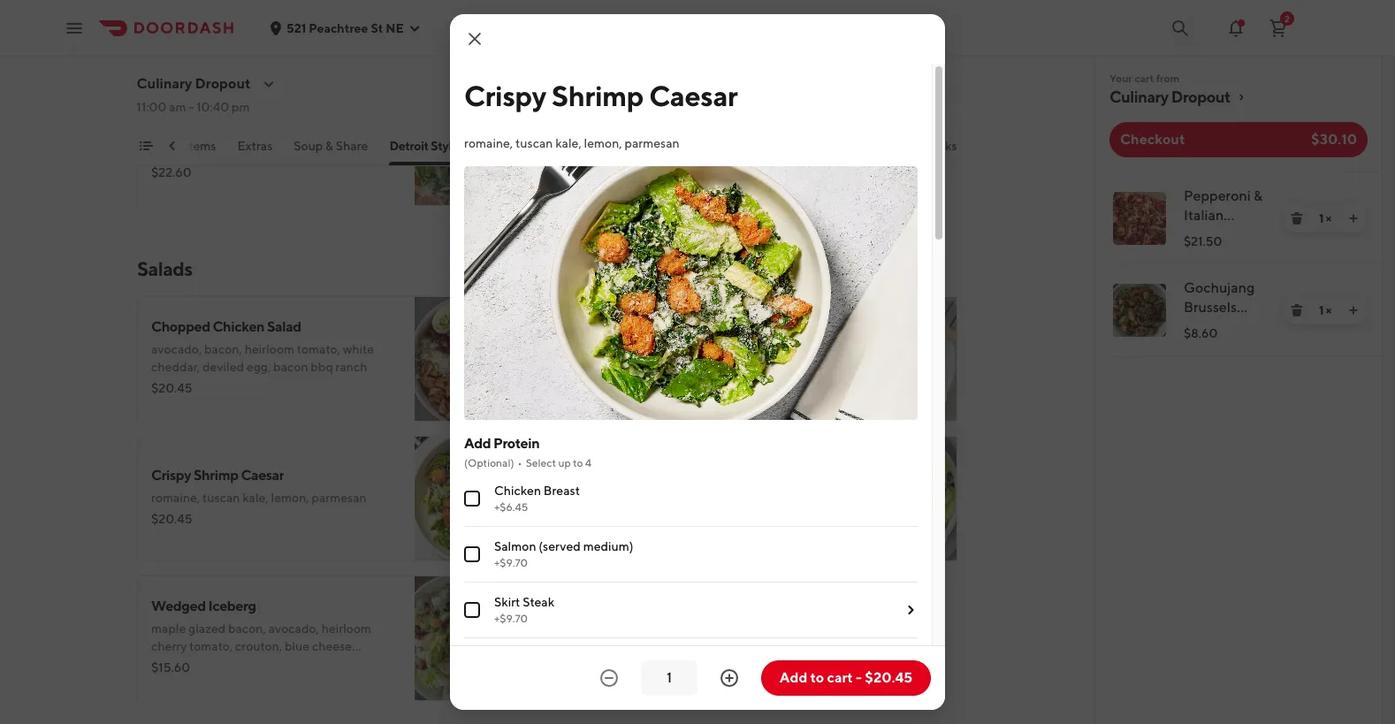 Task type: locate. For each thing, give the bounding box(es) containing it.
0 horizontal spatial lemon,
[[271, 491, 309, 505]]

medium)
[[583, 540, 634, 554]]

1 right remove item from cart icon
[[1319, 303, 1324, 317]]

0 vertical spatial 1 ×
[[1319, 211, 1332, 225]]

tomato, up "bbq"
[[297, 342, 340, 356]]

salmon
[[494, 540, 536, 554]]

bacon,
[[204, 342, 242, 356], [228, 622, 266, 636]]

shrimp
[[552, 79, 644, 112], [194, 467, 238, 484]]

add protein (optional) • select up to 4
[[464, 435, 592, 470]]

0 horizontal spatial pepperoni & italian sausage pizza image
[[832, 0, 958, 66]]

add button
[[484, 167, 530, 195], [484, 383, 530, 411], [901, 383, 947, 411], [484, 523, 530, 551], [901, 523, 947, 551]]

brussels
[[1184, 299, 1237, 316]]

2 1 × from the top
[[1319, 303, 1332, 317]]

add
[[495, 174, 519, 188], [495, 390, 519, 404], [912, 390, 936, 404], [464, 435, 491, 452], [495, 530, 519, 544], [912, 530, 936, 544], [780, 669, 808, 686]]

0 horizontal spatial culinary dropout
[[137, 75, 251, 92]]

0 horizontal spatial caesar
[[241, 467, 284, 484]]

1 vertical spatial +$9.70
[[494, 612, 528, 625]]

culinary dropout up 11:00 am - 10:40 pm
[[137, 75, 251, 92]]

sprouts
[[1184, 318, 1234, 335]]

tuscan inside crispy shrimp caesar romaine, tuscan kale, lemon, parmesan $20.45
[[202, 491, 240, 505]]

×
[[1326, 211, 1332, 225], [1326, 303, 1332, 317]]

& right soup
[[326, 139, 334, 153]]

1 × for pepperoni & italian sausage pizza
[[1319, 211, 1332, 225]]

detroit
[[390, 139, 429, 153]]

1 horizontal spatial maple
[[754, 360, 788, 374]]

1 vertical spatial avocado,
[[268, 622, 319, 636]]

crispy inside crispy shrimp caesar romaine, tuscan kale, lemon, parmesan $20.45
[[151, 467, 191, 484]]

1 × for gochujang brussels sprouts
[[1319, 303, 1332, 317]]

+$6.45
[[494, 501, 528, 514]]

0 vertical spatial romaine,
[[464, 136, 513, 150]]

avocado, inside chopped chicken salad avocado, bacon, heirloom tomato, white cheddar, deviled egg, bacon bbq ranch $20.45
[[151, 342, 202, 356]]

crispy inside crispy shrimp caesar dialog
[[464, 79, 546, 112]]

chicken up deviled
[[213, 318, 265, 335]]

remove item from cart image
[[1290, 303, 1304, 317]]

1 horizontal spatial pepperoni & italian sausage pizza image
[[1113, 192, 1166, 245]]

1 horizontal spatial chicken
[[494, 484, 541, 498]]

0 vertical spatial ranch
[[336, 360, 367, 374]]

1 vertical spatial salads
[[137, 257, 192, 280]]

of
[[338, 4, 349, 19]]

× for gochujang brussels sprouts
[[1326, 303, 1332, 317]]

$8.60
[[1184, 326, 1218, 340]]

1 horizontal spatial caesar
[[649, 79, 738, 112]]

crispy
[[464, 79, 546, 112], [151, 467, 191, 484]]

to left 4
[[573, 456, 583, 470]]

cart inside button
[[827, 669, 853, 686]]

salad up bacon on the left of page
[[267, 318, 301, 335]]

cheap house salad image
[[832, 436, 958, 561]]

italian
[[1184, 207, 1224, 224]]

0 vertical spatial bacon,
[[204, 342, 242, 356]]

cheddar, down 'date,' at top
[[702, 360, 751, 374]]

0 vertical spatial cheese,
[[321, 0, 364, 1]]

heirloom inside wedged iceberg maple glazed bacon, avocado, heirloom cherry tomato, crouton, blue cheese dressing
[[322, 622, 371, 636]]

2 cheddar, from the left
[[702, 360, 751, 374]]

None checkbox
[[464, 547, 480, 563]]

0 vertical spatial pepperoni & italian sausage pizza image
[[832, 0, 958, 66]]

steak
[[523, 595, 554, 609]]

0 vertical spatial white
[[343, 342, 374, 356]]

bacon, inside chopped chicken salad avocado, bacon, heirloom tomato, white cheddar, deviled egg, bacon bbq ranch $20.45
[[204, 342, 242, 356]]

soup & share button
[[294, 137, 369, 165]]

0 horizontal spatial cheddar,
[[151, 360, 200, 374]]

tomato, down glazed
[[189, 639, 233, 653]]

2 items, open order cart image
[[1268, 17, 1289, 38]]

mozzarella inside provolone, havarti, mozzarella cheese, parmesan, di napoli tomato & lots of basil $20.45
[[258, 0, 318, 1]]

shrimp inside crispy shrimp caesar romaine, tuscan kale, lemon, parmesan $20.45
[[194, 467, 238, 484]]

kale,
[[555, 136, 582, 150], [242, 491, 269, 505]]

1 vertical spatial lemon,
[[271, 491, 309, 505]]

tomato, inside wedged iceberg maple glazed bacon, avocado, heirloom cherry tomato, crouton, blue cheese dressing
[[189, 639, 233, 653]]

tuscan inside crispy shrimp caesar dialog
[[515, 136, 553, 150]]

0 vertical spatial pizza
[[302, 103, 335, 119]]

2 1 from the top
[[1319, 303, 1324, 317]]

shrimp for crispy shrimp caesar
[[552, 79, 644, 112]]

0 horizontal spatial ranch
[[336, 360, 367, 374]]

1 vertical spatial parmesan
[[312, 491, 367, 505]]

0 horizontal spatial pizza
[[302, 103, 335, 119]]

1 vertical spatial romaine,
[[151, 491, 200, 505]]

bartlett
[[569, 342, 611, 356]]

1 vertical spatial ranch
[[630, 491, 661, 505]]

0 horizontal spatial kale,
[[242, 491, 269, 505]]

scroll menu navigation left image
[[165, 139, 179, 153]]

1 horizontal spatial pizza
[[484, 139, 513, 153]]

chicken inside the chicken breast +$6.45
[[494, 484, 541, 498]]

1 horizontal spatial avocado,
[[268, 622, 319, 636]]

1 horizontal spatial salad
[[655, 467, 690, 484]]

tahini
[[569, 378, 600, 392]]

heirloom
[[245, 342, 294, 356], [322, 622, 371, 636]]

1 horizontal spatial to
[[810, 669, 824, 686]]

0 horizontal spatial tomato,
[[189, 639, 233, 653]]

ranch inside chopped chicken salad avocado, bacon, heirloom tomato, white cheddar, deviled egg, bacon bbq ranch $20.45
[[336, 360, 367, 374]]

alfredo,
[[232, 126, 275, 141]]

lemon, inside crispy shrimp caesar dialog
[[584, 136, 622, 150]]

1 ×
[[1319, 211, 1332, 225], [1319, 303, 1332, 317]]

decrease quantity by 1 image
[[599, 668, 620, 689]]

cheap
[[569, 467, 610, 484]]

salad right house
[[655, 467, 690, 484]]

& left lots
[[305, 4, 313, 19]]

add for butternut squash & kale
[[912, 390, 936, 404]]

& inside button
[[326, 139, 334, 153]]

culinary dropout down from
[[1110, 88, 1231, 106]]

crispy for crispy shrimp caesar romaine, tuscan kale, lemon, parmesan $20.45
[[151, 467, 191, 484]]

0 horizontal spatial tuscan
[[202, 491, 240, 505]]

0 horizontal spatial -
[[189, 100, 194, 114]]

napoli
[[225, 4, 259, 19]]

chicken up +$6.45
[[494, 484, 541, 498]]

-
[[189, 100, 194, 114], [856, 669, 862, 686]]

0 horizontal spatial cart
[[827, 669, 853, 686]]

parmesan,
[[151, 4, 209, 19]]

0 vertical spatial crispy
[[464, 79, 546, 112]]

chicken
[[213, 318, 265, 335], [494, 484, 541, 498]]

0 horizontal spatial shrimp
[[194, 467, 238, 484]]

1 vertical spatial heirloom
[[322, 622, 371, 636]]

1 for pepperoni & italian sausage pizza
[[1319, 211, 1324, 225]]

0 horizontal spatial white
[[343, 342, 374, 356]]

1 1 × from the top
[[1319, 211, 1332, 225]]

1
[[1319, 211, 1324, 225], [1319, 303, 1324, 317]]

$20.45 inside add to cart - $20.45 button
[[865, 669, 913, 686]]

1 × right remove item from cart image
[[1319, 211, 1332, 225]]

cheddar, inside chopped chicken salad avocado, bacon, heirloom tomato, white cheddar, deviled egg, bacon bbq ranch $20.45
[[151, 360, 200, 374]]

1 vertical spatial mozzarella
[[278, 126, 338, 141]]

0 vertical spatial to
[[573, 456, 583, 470]]

house
[[613, 467, 653, 484]]

pizza down sausage
[[1184, 246, 1218, 263]]

to right increase quantity by 1 image
[[810, 669, 824, 686]]

0 vertical spatial caesar
[[649, 79, 738, 112]]

bacon, up crouton,
[[228, 622, 266, 636]]

bacon, inside wedged iceberg maple glazed bacon, avocado, heirloom cherry tomato, crouton, blue cheese dressing
[[228, 622, 266, 636]]

0 vertical spatial ×
[[1326, 211, 1332, 225]]

1 vertical spatial 1
[[1319, 303, 1324, 317]]

0 vertical spatial maple
[[754, 360, 788, 374]]

salad inside cheap house salad buttermilk ranch $9.15
[[655, 467, 690, 484]]

cheese, inside provolone, havarti, mozzarella cheese, parmesan, di napoli tomato & lots of basil $20.45
[[321, 0, 364, 1]]

1 horizontal spatial cheddar,
[[702, 360, 751, 374]]

521 peachtree st ne
[[286, 21, 404, 35]]

add for black truffle mushroom pizza
[[495, 174, 519, 188]]

1 vertical spatial pizza
[[484, 139, 513, 153]]

0 horizontal spatial avocado,
[[151, 342, 202, 356]]

mozzarella inside black truffle mushroom pizza smoked onion alfredo, mozzarella cheese, arugula $22.60
[[278, 126, 338, 141]]

2 vertical spatial pizza
[[1184, 246, 1218, 263]]

bacon, up deviled
[[204, 342, 242, 356]]

gochujang brussels sprouts image
[[1113, 284, 1166, 337]]

1 vertical spatial maple
[[151, 622, 186, 636]]

0 vertical spatial lemon,
[[584, 136, 622, 150]]

shrimp inside dialog
[[552, 79, 644, 112]]

bbq
[[311, 360, 333, 374]]

1 vertical spatial crispy
[[151, 467, 191, 484]]

$21.50
[[1184, 234, 1222, 248]]

× left add one to cart image on the top right
[[1326, 303, 1332, 317]]

0 vertical spatial heirloom
[[245, 342, 294, 356]]

blue
[[285, 639, 310, 653]]

ranch right "bbq"
[[336, 360, 367, 374]]

wedged iceberg maple glazed bacon, avocado, heirloom cherry tomato, crouton, blue cheese dressing
[[151, 598, 371, 671]]

heirloom inside chopped chicken salad avocado, bacon, heirloom tomato, white cheddar, deviled egg, bacon bbq ranch $20.45
[[245, 342, 294, 356]]

0 vertical spatial shrimp
[[552, 79, 644, 112]]

1 horizontal spatial lemon,
[[584, 136, 622, 150]]

$20.45
[[151, 26, 192, 40], [151, 381, 192, 395], [151, 512, 192, 526], [865, 669, 913, 686]]

1 horizontal spatial romaine,
[[464, 136, 513, 150]]

1 1 from the top
[[1319, 211, 1324, 225]]

& left kale
[[681, 318, 690, 335]]

2 horizontal spatial pizza
[[1184, 246, 1218, 263]]

culinary up 11:00
[[137, 75, 193, 92]]

caesar inside crispy shrimp caesar dialog
[[649, 79, 738, 112]]

heirloom up cheese
[[322, 622, 371, 636]]

1 horizontal spatial kale,
[[555, 136, 582, 150]]

crispy shrimp caesar romaine, tuscan kale, lemon, parmesan $20.45
[[151, 467, 367, 526]]

mushroom
[[231, 103, 299, 119]]

add one to cart image
[[1347, 211, 1361, 225]]

1 horizontal spatial heirloom
[[322, 622, 371, 636]]

1 horizontal spatial culinary dropout
[[1110, 88, 1231, 106]]

add button for black truffle mushroom pizza
[[484, 167, 530, 195]]

2 × from the top
[[1326, 303, 1332, 317]]

0 vertical spatial 1
[[1319, 211, 1324, 225]]

$17.20
[[569, 381, 605, 395]]

pepperoni & italian sausage pizza
[[1184, 187, 1263, 263]]

list
[[1095, 172, 1382, 357]]

1 vertical spatial to
[[810, 669, 824, 686]]

chopped chicken salad image
[[415, 296, 540, 422]]

am
[[169, 100, 187, 114]]

cheddar, down chopped
[[151, 360, 200, 374]]

0 horizontal spatial heirloom
[[245, 342, 294, 356]]

pepperoni & italian sausage pizza image
[[832, 0, 958, 66], [1113, 192, 1166, 245]]

maple up 'cherry'
[[151, 622, 186, 636]]

& right pepperoni
[[1254, 187, 1263, 204]]

pepperoni
[[1184, 187, 1251, 204]]

caesar for crispy shrimp caesar
[[649, 79, 738, 112]]

dropout inside the culinary dropout link
[[1171, 88, 1231, 106]]

0 vertical spatial tuscan
[[515, 136, 553, 150]]

pizza up soup
[[302, 103, 335, 119]]

dropout
[[195, 75, 251, 92], [1171, 88, 1231, 106]]

+$9.70 down salmon
[[494, 556, 528, 570]]

bacon, for chicken
[[204, 342, 242, 356]]

pizza inside black truffle mushroom pizza smoked onion alfredo, mozzarella cheese, arugula $22.60
[[302, 103, 335, 119]]

avocado, down chopped
[[151, 342, 202, 356]]

0 horizontal spatial maple
[[151, 622, 186, 636]]

pizza
[[302, 103, 335, 119], [484, 139, 513, 153], [1184, 246, 1218, 263]]

1 vertical spatial cart
[[827, 669, 853, 686]]

dropout down from
[[1171, 88, 1231, 106]]

None checkbox
[[464, 491, 480, 507], [464, 602, 480, 618], [464, 491, 480, 507], [464, 602, 480, 618]]

parmesan inside crispy shrimp caesar romaine, tuscan kale, lemon, parmesan $20.45
[[312, 491, 367, 505]]

cheddar, inside the butternut squash & kale bartlett pear, ancient grains, date, pistachio, toasted mulberry, white cheddar, maple tahini vinaigrette
[[702, 360, 751, 374]]

butternut squash & kale image
[[832, 296, 958, 422]]

1 vertical spatial tuscan
[[202, 491, 240, 505]]

521 peachtree st ne button
[[269, 21, 422, 35]]

× for pepperoni & italian sausage pizza
[[1326, 211, 1332, 225]]

1 right remove item from cart image
[[1319, 211, 1324, 225]]

culinary down your cart from
[[1110, 88, 1168, 106]]

1 horizontal spatial crispy
[[464, 79, 546, 112]]

tuscan
[[515, 136, 553, 150], [202, 491, 240, 505]]

0 horizontal spatial romaine,
[[151, 491, 200, 505]]

0 horizontal spatial chicken
[[213, 318, 265, 335]]

close crispy shrimp caesar image
[[464, 28, 485, 50]]

provolone, havarti, mozzarella cheese, parmesan, di napoli tomato & lots of basil $20.45
[[151, 0, 378, 40]]

1 horizontal spatial culinary
[[1110, 88, 1168, 106]]

caesar inside crispy shrimp caesar romaine, tuscan kale, lemon, parmesan $20.45
[[241, 467, 284, 484]]

0 horizontal spatial salad
[[267, 318, 301, 335]]

0 vertical spatial +$9.70
[[494, 556, 528, 570]]

ranch down house
[[630, 491, 661, 505]]

0 vertical spatial mozzarella
[[258, 0, 318, 1]]

avocado, up the "blue"
[[268, 622, 319, 636]]

0 vertical spatial kale,
[[555, 136, 582, 150]]

salad inside chopped chicken salad avocado, bacon, heirloom tomato, white cheddar, deviled egg, bacon bbq ranch $20.45
[[267, 318, 301, 335]]

mozzarella
[[258, 0, 318, 1], [278, 126, 338, 141]]

ranch inside cheap house salad buttermilk ranch $9.15
[[630, 491, 661, 505]]

butternut
[[569, 318, 630, 335]]

dropout up 10:40
[[195, 75, 251, 92]]

ne
[[386, 21, 404, 35]]

1 vertical spatial kale,
[[242, 491, 269, 505]]

× left add one to cart icon
[[1326, 211, 1332, 225]]

drinks button
[[922, 137, 958, 165]]

1 vertical spatial shrimp
[[194, 467, 238, 484]]

1 × right remove item from cart icon
[[1319, 303, 1332, 317]]

to
[[573, 456, 583, 470], [810, 669, 824, 686]]

1 horizontal spatial salads
[[535, 139, 571, 153]]

toasted
[[569, 360, 611, 374]]

1 horizontal spatial shrimp
[[552, 79, 644, 112]]

0 horizontal spatial crispy
[[151, 467, 191, 484]]

1 cheddar, from the left
[[151, 360, 200, 374]]

1 × from the top
[[1326, 211, 1332, 225]]

& inside 'pepperoni & italian sausage pizza'
[[1254, 187, 1263, 204]]

1 for gochujang brussels sprouts
[[1319, 303, 1324, 317]]

1 +$9.70 from the top
[[494, 556, 528, 570]]

0 vertical spatial avocado,
[[151, 342, 202, 356]]

st
[[371, 21, 383, 35]]

maple down the pistachio,
[[754, 360, 788, 374]]

to inside button
[[810, 669, 824, 686]]

11:00
[[137, 100, 167, 114]]

1 horizontal spatial ranch
[[630, 491, 661, 505]]

romaine, inside crispy shrimp caesar dialog
[[464, 136, 513, 150]]

salads down crispy shrimp caesar
[[535, 139, 571, 153]]

1 horizontal spatial white
[[669, 360, 700, 374]]

1 horizontal spatial dropout
[[1171, 88, 1231, 106]]

1 vertical spatial ×
[[1326, 303, 1332, 317]]

skirt steak +$9.70
[[494, 595, 554, 625]]

your cart from
[[1110, 72, 1180, 85]]

pizza right 'pan'
[[484, 139, 513, 153]]

0 horizontal spatial dropout
[[195, 75, 251, 92]]

1 vertical spatial cheese,
[[340, 126, 383, 141]]

add to cart - $20.45
[[780, 669, 913, 686]]

add for cheap house salad
[[912, 530, 936, 544]]

pistachio,
[[758, 342, 812, 356]]

1 vertical spatial bacon,
[[228, 622, 266, 636]]

cheese, up of
[[321, 0, 364, 1]]

heirloom up the egg,
[[245, 342, 294, 356]]

salads up chopped
[[137, 257, 192, 280]]

crispy for crispy shrimp caesar
[[464, 79, 546, 112]]

popular
[[139, 139, 183, 153]]

1 vertical spatial -
[[856, 669, 862, 686]]

pizza for mushroom
[[302, 103, 335, 119]]

0 vertical spatial chicken
[[213, 318, 265, 335]]

open menu image
[[64, 17, 85, 38]]

1 vertical spatial tomato,
[[189, 639, 233, 653]]

1 vertical spatial caesar
[[241, 467, 284, 484]]

salad for cheap house salad
[[655, 467, 690, 484]]

Current quantity is 1 number field
[[652, 668, 687, 688]]

wedged
[[151, 598, 206, 614]]

di
[[212, 4, 222, 19]]

cheese, left the detroit
[[340, 126, 383, 141]]

culinary dropout link
[[1110, 87, 1368, 108]]

gochujang brussels sprouts $8.60
[[1184, 279, 1255, 340]]

white inside the butternut squash & kale bartlett pear, ancient grains, date, pistachio, toasted mulberry, white cheddar, maple tahini vinaigrette
[[669, 360, 700, 374]]

1 vertical spatial 1 ×
[[1319, 303, 1332, 317]]

cheese
[[312, 639, 352, 653]]

wedged iceberg image
[[415, 576, 540, 701]]

lemon, inside crispy shrimp caesar romaine, tuscan kale, lemon, parmesan $20.45
[[271, 491, 309, 505]]

tomato,
[[297, 342, 340, 356], [189, 639, 233, 653]]

1 vertical spatial white
[[669, 360, 700, 374]]

0 vertical spatial cart
[[1135, 72, 1154, 85]]

pizza for pan
[[484, 139, 513, 153]]

2 +$9.70 from the top
[[494, 612, 528, 625]]

+$9.70 down the skirt
[[494, 612, 528, 625]]

date,
[[727, 342, 756, 356]]



Task type: vqa. For each thing, say whether or not it's contained in the screenshot.
tomato, in chopped chicken salad avocado, bacon, heirloom tomato, white cheddar, deviled egg, bacon bbq ranch $20.45
yes



Task type: describe. For each thing, give the bounding box(es) containing it.
your
[[1110, 72, 1132, 85]]

add button for cheap house salad
[[901, 523, 947, 551]]

1 horizontal spatial cart
[[1135, 72, 1154, 85]]

crispy shrimp caesar
[[464, 79, 738, 112]]

romaine, inside crispy shrimp caesar romaine, tuscan kale, lemon, parmesan $20.45
[[151, 491, 200, 505]]

extras button
[[238, 137, 273, 165]]

parmesan inside crispy shrimp caesar dialog
[[625, 136, 680, 150]]

iceberg
[[208, 598, 256, 614]]

to inside add protein (optional) • select up to 4
[[573, 456, 583, 470]]

0 horizontal spatial culinary
[[137, 75, 193, 92]]

skirt
[[494, 595, 520, 609]]

basil
[[352, 4, 378, 19]]

crouton,
[[235, 639, 282, 653]]

up
[[558, 456, 571, 470]]

from
[[1156, 72, 1180, 85]]

0 horizontal spatial salads
[[137, 257, 192, 280]]

0 vertical spatial -
[[189, 100, 194, 114]]

squash
[[633, 318, 679, 335]]

bacon
[[273, 360, 308, 374]]

checkout
[[1120, 131, 1185, 148]]

black
[[151, 103, 186, 119]]

romaine, tuscan kale, lemon, parmesan
[[464, 136, 680, 150]]

list containing pepperoni & italian sausage pizza
[[1095, 172, 1382, 357]]

chicken inside chopped chicken salad avocado, bacon, heirloom tomato, white cheddar, deviled egg, bacon bbq ranch $20.45
[[213, 318, 265, 335]]

add one to cart image
[[1347, 303, 1361, 317]]

tomato, inside chopped chicken salad avocado, bacon, heirloom tomato, white cheddar, deviled egg, bacon bbq ranch $20.45
[[297, 342, 340, 356]]

(optional)
[[464, 456, 514, 470]]

2
[[1285, 13, 1290, 23]]

none checkbox inside add protein group
[[464, 547, 480, 563]]

shrimp for crispy shrimp caesar romaine, tuscan kale, lemon, parmesan $20.45
[[194, 467, 238, 484]]

avocado, inside wedged iceberg maple glazed bacon, avocado, heirloom cherry tomato, crouton, blue cheese dressing
[[268, 622, 319, 636]]

items
[[185, 139, 217, 153]]

521
[[286, 21, 306, 35]]

cheap house salad buttermilk ranch $9.15
[[569, 467, 690, 526]]

+$9.70 inside salmon (served medium) +$9.70
[[494, 556, 528, 570]]

smoked
[[151, 126, 195, 141]]

Item Search search field
[[703, 83, 943, 103]]

lots
[[315, 4, 336, 19]]

dressing
[[151, 657, 198, 671]]

1 vertical spatial pepperoni & italian sausage pizza image
[[1113, 192, 1166, 245]]

protein
[[493, 435, 540, 452]]

havarti,
[[214, 0, 255, 1]]

$20.45 inside chopped chicken salad avocado, bacon, heirloom tomato, white cheddar, deviled egg, bacon bbq ranch $20.45
[[151, 381, 192, 395]]

onion
[[198, 126, 230, 141]]

crispy shrimp caesar dialog
[[450, 14, 945, 724]]

black truffle mushroom pizza image
[[415, 80, 540, 206]]

white inside chopped chicken salad avocado, bacon, heirloom tomato, white cheddar, deviled egg, bacon bbq ranch $20.45
[[343, 342, 374, 356]]

add inside button
[[780, 669, 808, 686]]

+$9.70 inside 'skirt steak +$9.70'
[[494, 612, 528, 625]]

chopped chicken salad avocado, bacon, heirloom tomato, white cheddar, deviled egg, bacon bbq ranch $20.45
[[151, 318, 374, 395]]

•
[[518, 456, 522, 470]]

remove item from cart image
[[1290, 211, 1304, 225]]

- inside button
[[856, 669, 862, 686]]

drinks
[[922, 139, 958, 153]]

provolone,
[[151, 0, 211, 1]]

add inside add protein (optional) • select up to 4
[[464, 435, 491, 452]]

pear,
[[614, 342, 641, 356]]

deviled
[[202, 360, 244, 374]]

11:00 am - 10:40 pm
[[137, 100, 250, 114]]

buttermilk
[[569, 491, 627, 505]]

salad for chopped chicken salad
[[267, 318, 301, 335]]

style
[[431, 139, 459, 153]]

sandwiches button
[[592, 137, 659, 165]]

sausage
[[1184, 226, 1238, 243]]

sandwiches
[[592, 139, 659, 153]]

mulberry,
[[613, 360, 666, 374]]

popular items button
[[139, 137, 217, 165]]

butternut squash & kale bartlett pear, ancient grains, date, pistachio, toasted mulberry, white cheddar, maple tahini vinaigrette
[[569, 318, 812, 392]]

truffle
[[188, 103, 229, 119]]

& inside the butternut squash & kale bartlett pear, ancient grains, date, pistachio, toasted mulberry, white cheddar, maple tahini vinaigrette
[[681, 318, 690, 335]]

popular items
[[139, 139, 217, 153]]

add button for chopped chicken salad
[[484, 383, 530, 411]]

caesar for crispy shrimp caesar romaine, tuscan kale, lemon, parmesan $20.45
[[241, 467, 284, 484]]

gochujang
[[1184, 279, 1255, 296]]

vinaigrette
[[603, 378, 664, 392]]

tomato
[[262, 4, 302, 19]]

pizza inside 'pepperoni & italian sausage pizza'
[[1184, 246, 1218, 263]]

kale, inside crispy shrimp caesar dialog
[[555, 136, 582, 150]]

crispy shrimp caesar image
[[415, 436, 540, 561]]

breast
[[544, 484, 580, 498]]

$9.15
[[569, 512, 599, 526]]

(served
[[539, 540, 581, 554]]

kale, inside crispy shrimp caesar romaine, tuscan kale, lemon, parmesan $20.45
[[242, 491, 269, 505]]

pm
[[232, 100, 250, 114]]

chicken breast +$6.45
[[494, 484, 580, 514]]

& inside provolone, havarti, mozzarella cheese, parmesan, di napoli tomato & lots of basil $20.45
[[305, 4, 313, 19]]

soup
[[294, 139, 323, 153]]

share
[[336, 139, 369, 153]]

cheese pizza image
[[415, 0, 540, 66]]

add for crispy shrimp caesar
[[495, 530, 519, 544]]

chopped
[[151, 318, 210, 335]]

10:40
[[197, 100, 230, 114]]

add for chopped chicken salad
[[495, 390, 519, 404]]

add to cart - $20.45 button
[[761, 660, 931, 696]]

2 button
[[1261, 10, 1296, 46]]

arugula
[[151, 144, 193, 158]]

grains,
[[688, 342, 725, 356]]

$22.60
[[151, 165, 192, 179]]

salmon (served medium) +$9.70
[[494, 540, 634, 570]]

glazed
[[188, 622, 226, 636]]

maple inside the butternut squash & kale bartlett pear, ancient grains, date, pistachio, toasted mulberry, white cheddar, maple tahini vinaigrette
[[754, 360, 788, 374]]

egg,
[[247, 360, 271, 374]]

4
[[585, 456, 592, 470]]

add button for butternut squash & kale
[[901, 383, 947, 411]]

notification bell image
[[1225, 17, 1247, 38]]

maple inside wedged iceberg maple glazed bacon, avocado, heirloom cherry tomato, crouton, blue cheese dressing
[[151, 622, 186, 636]]

salads button
[[535, 137, 571, 165]]

cheese, inside black truffle mushroom pizza smoked onion alfredo, mozzarella cheese, arugula $22.60
[[340, 126, 383, 141]]

cherry
[[151, 639, 187, 653]]

$20.45 inside crispy shrimp caesar romaine, tuscan kale, lemon, parmesan $20.45
[[151, 512, 192, 526]]

pan
[[461, 139, 482, 153]]

add button for crispy shrimp caesar
[[484, 523, 530, 551]]

$20.45 inside provolone, havarti, mozzarella cheese, parmesan, di napoli tomato & lots of basil $20.45
[[151, 26, 192, 40]]

$30.10
[[1311, 131, 1357, 148]]

add protein group
[[464, 434, 918, 694]]

bacon, for iceberg
[[228, 622, 266, 636]]

increase quantity by 1 image
[[719, 668, 740, 689]]



